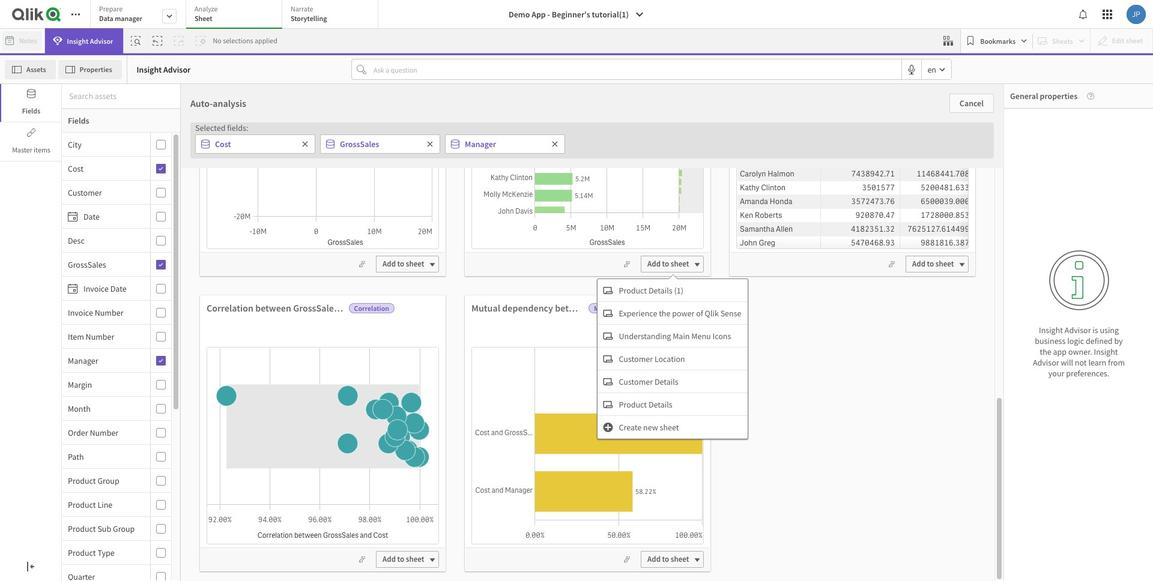 Task type: describe. For each thing, give the bounding box(es) containing it.
@ inside button
[[39, 61, 49, 74]]

dependency
[[502, 302, 553, 314]]

(1)
[[674, 285, 684, 296]]

navigate inside navigate from sheet to sheet using the
[[591, 361, 642, 378]]

so
[[591, 255, 605, 272]]

number for order number
[[90, 427, 118, 438]]

the
[[974, 559, 987, 569]]

assets button
[[5, 60, 56, 79]]

narrate storytelling
[[291, 4, 327, 23]]

details image
[[504, 58, 528, 77]]

average sales per invoice by product group application
[[963, 124, 1153, 327]]

interacting
[[591, 310, 657, 328]]

margin menu item
[[62, 373, 171, 397]]

icons
[[713, 331, 731, 342]]

demo app - beginner's tutorial(1)
[[509, 9, 629, 20]]

1 between from the left
[[255, 302, 291, 314]]

connects
[[591, 162, 645, 180]]

tab list containing prepare
[[90, 0, 383, 30]]

carolyn
[[740, 169, 766, 179]]

main
[[673, 331, 690, 342]]

how
[[693, 144, 718, 161]]

another
[[591, 236, 636, 254]]

manager
[[115, 14, 142, 23]]

step back image
[[153, 36, 162, 46]]

1 vertical spatial sense
[[721, 308, 742, 319]]

the inside "now that you see how qlik sense connects all of your data, go ahead and explore this sheet by making selections in the filters above. clicking in charts is another way to make selections so give that a try too!"
[[711, 199, 730, 217]]

general properties
[[1010, 91, 1078, 102]]

en
[[928, 64, 937, 75]]

using inside insight advisor is using business logic defined by the app owner. insight advisor will not learn from your preferences.
[[1100, 325, 1119, 336]]

by inside "now that you see how qlik sense connects all of your data, go ahead and explore this sheet by making selections in the filters above. clicking in charts is another way to make selections so give that a try too!"
[[757, 181, 771, 198]]

try
[[669, 255, 685, 272]]

halmon
[[768, 169, 795, 179]]

navigate from sheet to sheet using the
[[591, 361, 756, 396]]

logic
[[1068, 336, 1084, 347]]

product line button
[[62, 500, 148, 510]]

top inside icon in the top right and selecting the sheet that you want to explore.
[[626, 437, 645, 454]]

negative
[[1049, 559, 1078, 569]]

the up specific
[[737, 379, 756, 396]]

sales and margin by product group
[[583, 84, 736, 97]]

details for customer details
[[655, 376, 679, 387]]

clear
[[591, 474, 621, 491]]

selecting inside 'in the top right. navigate to a specific sheet by selecting the'
[[607, 418, 660, 436]]

menu
[[692, 331, 711, 342]]

selecting inside clear your selections by selecting the
[[591, 495, 643, 513]]

give
[[608, 255, 631, 272]]

customer for customer location
[[619, 354, 653, 364]]

insight left logic
[[1039, 325, 1063, 336]]

bookmarks button
[[964, 31, 1030, 50]]

1 horizontal spatial of
[[696, 308, 703, 319]]

11468441.7087
[[917, 169, 974, 179]]

filters
[[732, 199, 765, 217]]

by inside application
[[1082, 131, 1093, 144]]

icon
[[754, 418, 779, 436]]

back image
[[10, 63, 19, 73]]

2 horizontal spatial grosssales
[[340, 139, 379, 150]]

amanda
[[740, 196, 768, 207]]

insight right owner.
[[1094, 347, 1118, 357]]

product for product sub group
[[68, 524, 96, 534]]

zero
[[1089, 559, 1103, 569]]

help image
[[1078, 93, 1095, 100]]

icons
[[690, 379, 721, 396]]

sales inside application
[[1006, 131, 1030, 144]]

by inside insight advisor is using business logic defined by the app owner. insight advisor will not learn from your preferences.
[[1115, 336, 1123, 347]]

a inside "now that you see how qlik sense connects all of your data, go ahead and explore this sheet by making selections in the filters above. clicking in charts is another way to make selections so give that a try too!"
[[660, 255, 667, 272]]

continue
[[591, 292, 646, 309]]

cost inside menu item
[[68, 163, 83, 174]]

month button
[[62, 403, 148, 414]]

product sub group
[[68, 524, 135, 534]]

this inside "now that you see how qlik sense connects all of your data, go ahead and explore this sheet by making selections in the filters above. clicking in charts is another way to make selections so give that a try too!"
[[698, 181, 720, 198]]

customer button
[[62, 187, 148, 198]]

sheet inside "now that you see how qlik sense connects all of your data, go ahead and explore this sheet by making selections in the filters above. clicking in charts is another way to make selections so give that a try too!"
[[722, 181, 754, 198]]

in inside icon in the top right and selecting the sheet that you want to explore.
[[591, 437, 602, 454]]

line
[[98, 500, 112, 510]]

product for product details (1)
[[619, 285, 647, 296]]

properties
[[1040, 91, 1078, 102]]

properties button
[[58, 60, 122, 79]]

to inside "now that you see how qlik sense connects all of your data, go ahead and explore this sheet by making selections in the filters above. clicking in charts is another way to make selections so give that a try too!"
[[665, 236, 677, 254]]

want
[[675, 455, 704, 473]]

6500039.0001
[[921, 196, 974, 207]]

deselect field image for cost
[[302, 141, 309, 148]]

customer menu item
[[62, 181, 171, 205]]

insight advisor button
[[45, 28, 123, 53]]

2 between from the left
[[555, 302, 591, 314]]

is inside insight advisor is using business logic defined by the app owner. insight advisor will not learn from your preferences.
[[1093, 325, 1098, 336]]

advisor up auto-
[[163, 64, 191, 75]]

2 vertical spatial grosssales
[[293, 302, 338, 314]]

analyze sheet
[[195, 4, 218, 23]]

selecting inside icon in the top right and selecting the sheet that you want to explore.
[[702, 437, 755, 454]]

insight down step back image at left
[[137, 64, 162, 75]]

create new sheet
[[619, 422, 679, 433]]

collapse element
[[528, 58, 552, 77]]

type
[[98, 548, 115, 558]]

desc
[[68, 235, 85, 246]]

@ button
[[34, 58, 53, 77]]

product treemap * the data set contains negative or zero values that cannot be shown in this chart. application
[[963, 332, 1153, 576]]

product sub group menu item
[[62, 517, 171, 541]]

rest
[[713, 310, 736, 328]]

from inside insight advisor is using business logic defined by the app owner. insight advisor will not learn from your preferences.
[[1108, 357, 1125, 368]]

making
[[591, 199, 634, 217]]

clinton
[[761, 183, 786, 193]]

data
[[99, 14, 113, 23]]

demo app - beginner's tutorial(1) button
[[502, 5, 652, 24]]

1 master items button from the left
[[0, 123, 61, 161]]

selections down samantha
[[713, 236, 772, 254]]

in inside 'in the top right. navigate to a specific sheet by selecting the'
[[724, 379, 735, 396]]

cancel
[[960, 98, 984, 109]]

master items
[[12, 145, 50, 154]]

item number menu item
[[62, 325, 171, 349]]

your inside insight advisor is using business logic defined by the app owner. insight advisor will not learn from your preferences.
[[1049, 368, 1065, 379]]

data
[[988, 559, 1004, 569]]

experience
[[619, 308, 657, 319]]

desc menu item
[[62, 229, 171, 253]]

product group button
[[62, 475, 148, 486]]

city menu item
[[62, 133, 171, 157]]

not
[[1075, 357, 1087, 368]]

selections up clicking
[[636, 199, 695, 217]]

advisor inside dropdown button
[[90, 36, 113, 45]]

advisor left will
[[1033, 357, 1059, 368]]

grosssales menu item
[[62, 253, 171, 277]]

product for product group
[[68, 475, 96, 486]]

amanda honda
[[740, 196, 793, 207]]

1728000.8536
[[921, 210, 974, 220]]

1 vertical spatial insight advisor
[[137, 64, 191, 75]]

product type
[[68, 548, 115, 558]]

you inside "now that you see how qlik sense connects all of your data, go ahead and explore this sheet by making selections in the filters above. clicking in charts is another way to make selections so give that a try too!"
[[647, 144, 668, 161]]

ken roberts
[[740, 210, 782, 220]]

too!
[[688, 255, 711, 272]]

month menu item
[[62, 397, 171, 421]]

3501577
[[862, 183, 895, 193]]

manager button
[[62, 355, 148, 366]]

clear your selections by selecting the
[[591, 474, 728, 513]]

app inside continue to explore this app by interacting with the rest of the sheets
[[737, 292, 759, 309]]

product group menu item
[[62, 469, 171, 493]]

qlik inside "now that you see how qlik sense connects all of your data, go ahead and explore this sheet by making selections in the filters above. clicking in charts is another way to make selections so give that a try too!"
[[721, 144, 744, 161]]

2 master items button from the left
[[1, 123, 61, 161]]

mutual for mutual information
[[594, 304, 616, 313]]

way
[[639, 236, 662, 254]]

advisor up owner.
[[1065, 325, 1091, 336]]

deselect field image for grosssales
[[427, 141, 434, 148]]

selected
[[195, 123, 226, 133]]

john
[[740, 238, 757, 248]]

0 vertical spatial manager
[[465, 139, 496, 150]]

properties
[[80, 65, 112, 74]]

the inside navigate from sheet to sheet using the
[[626, 379, 644, 396]]

is inside "now that you see how qlik sense connects all of your data, go ahead and explore this sheet by making selections in the filters above. clicking in charts is another way to make selections so give that a try too!"
[[734, 218, 743, 235]]

applied
[[255, 36, 278, 45]]

details for product details
[[649, 399, 673, 410]]

margin button
[[62, 379, 148, 390]]

group inside menu item
[[98, 475, 119, 486]]

product sub group button
[[62, 524, 148, 534]]

product group
[[68, 475, 119, 486]]

to inside continue to explore this app by interacting with the rest of the sheets
[[649, 292, 662, 309]]

smart search image
[[131, 36, 141, 46]]

will
[[1061, 357, 1074, 368]]

date menu item
[[62, 205, 171, 229]]

beginner's
[[552, 9, 590, 20]]

Note title text field
[[10, 117, 566, 136]]

product details (1)
[[619, 285, 684, 296]]

that inside icon in the top right and selecting the sheet that you want to explore.
[[626, 455, 649, 473]]

location
[[655, 354, 685, 364]]

@ inside note body text field
[[10, 145, 17, 156]]

in up charts
[[698, 199, 708, 217]]

city button
[[62, 139, 148, 150]]

number for item number
[[86, 331, 114, 342]]

demo
[[509, 9, 530, 20]]

prepare data manager
[[99, 4, 142, 23]]

the left power at the bottom of page
[[659, 308, 671, 319]]

0 vertical spatial date
[[84, 211, 100, 222]]



Task type: locate. For each thing, give the bounding box(es) containing it.
2 vertical spatial manager
[[68, 355, 98, 366]]

of inside "now that you see how qlik sense connects all of your data, go ahead and explore this sheet by making selections in the filters above. clicking in charts is another way to make selections so give that a try too!"
[[663, 162, 674, 180]]

1 horizontal spatial top
[[759, 379, 778, 396]]

menu containing city
[[62, 133, 180, 582]]

0 horizontal spatial your
[[624, 474, 650, 491]]

0 horizontal spatial between
[[255, 302, 291, 314]]

7625127.6144999
[[908, 224, 974, 234]]

product type menu item
[[62, 541, 171, 565]]

group inside 'menu item'
[[113, 524, 135, 534]]

learn
[[1089, 357, 1107, 368]]

0 horizontal spatial is
[[734, 218, 743, 235]]

1 vertical spatial a
[[692, 398, 699, 415]]

0 vertical spatial grosssales
[[340, 139, 379, 150]]

invoice for date
[[84, 283, 109, 294]]

1 horizontal spatial items
[[667, 302, 690, 314]]

product down path
[[68, 475, 96, 486]]

details left (1)
[[649, 285, 673, 296]]

italic image
[[62, 88, 70, 96]]

selecting down the clear
[[591, 495, 643, 513]]

sales down ask a question text box
[[583, 84, 607, 97]]

customer inside customer menu item
[[68, 187, 102, 198]]

2 horizontal spatial deselect field image
[[551, 141, 559, 148]]

0 horizontal spatial date
[[84, 211, 100, 222]]

product line menu item
[[62, 493, 171, 517]]

bookmarks
[[981, 36, 1016, 45]]

1 vertical spatial customer
[[619, 354, 653, 364]]

1 horizontal spatial @
[[39, 61, 49, 74]]

your right the clear
[[624, 474, 650, 491]]

using
[[1100, 325, 1119, 336], [591, 379, 623, 396]]

0 vertical spatial a
[[660, 255, 667, 272]]

sheet inside icon in the top right and selecting the sheet that you want to explore.
[[591, 455, 623, 473]]

fields:
[[227, 123, 248, 133]]

invoice date button
[[62, 283, 148, 294]]

and inside "now that you see how qlik sense connects all of your data, go ahead and explore this sheet by making selections in the filters above. clicking in charts is another way to make selections so give that a try too!"
[[629, 181, 650, 198]]

1 vertical spatial @
[[10, 145, 17, 156]]

1 vertical spatial sales
[[1006, 131, 1030, 144]]

a
[[660, 255, 667, 272], [692, 398, 699, 415]]

this inside continue to explore this app by interacting with the rest of the sheets
[[711, 292, 734, 309]]

product for product details
[[619, 399, 647, 410]]

0 horizontal spatial insight advisor
[[67, 36, 113, 45]]

no selections applied
[[213, 36, 278, 45]]

1 vertical spatial you
[[652, 455, 673, 473]]

navigate down sheets
[[591, 361, 642, 378]]

items right master
[[34, 145, 50, 154]]

right
[[648, 437, 675, 454]]

selected fields:
[[195, 123, 248, 133]]

cost button
[[62, 163, 148, 174]]

product inside 'menu item'
[[68, 524, 96, 534]]

path
[[68, 451, 84, 462]]

1 horizontal spatial sales
[[1006, 131, 1030, 144]]

insight up toggle formatting element
[[67, 36, 88, 45]]

customer details
[[619, 376, 679, 387]]

number inside menu item
[[90, 427, 118, 438]]

product up information
[[619, 285, 647, 296]]

no
[[213, 36, 222, 45]]

invoice inside menu item
[[84, 283, 109, 294]]

explore up the with
[[664, 292, 709, 309]]

allen
[[776, 224, 793, 234]]

this up rest at bottom
[[711, 292, 734, 309]]

sheet inside 'in the top right. navigate to a specific sheet by selecting the'
[[749, 398, 781, 415]]

0 horizontal spatial fields
[[22, 106, 40, 115]]

1 horizontal spatial manager
[[390, 302, 426, 314]]

0 horizontal spatial deselect field image
[[302, 141, 309, 148]]

product for product line
[[68, 500, 96, 510]]

underline image
[[79, 88, 87, 96]]

Note Body text field
[[10, 136, 566, 473]]

kathy clinton
[[740, 183, 786, 193]]

0 horizontal spatial margin
[[68, 379, 92, 390]]

selections inside clear your selections by selecting the
[[652, 474, 711, 491]]

0 horizontal spatial qlik
[[705, 308, 719, 319]]

the right new
[[662, 418, 681, 436]]

.
[[631, 329, 634, 346]]

number inside "menu item"
[[86, 331, 114, 342]]

sheet
[[195, 14, 212, 23]]

0 horizontal spatial app
[[737, 292, 759, 309]]

1 deselect field image from the left
[[302, 141, 309, 148]]

0 horizontal spatial top
[[626, 437, 645, 454]]

1 vertical spatial using
[[591, 379, 623, 396]]

of right rest at bottom
[[739, 310, 752, 328]]

0 horizontal spatial from
[[645, 361, 672, 378]]

details down location
[[655, 376, 679, 387]]

ahead
[[591, 181, 626, 198]]

selecting
[[607, 418, 660, 436], [702, 437, 755, 454], [591, 495, 643, 513]]

the down create
[[604, 437, 623, 454]]

from inside navigate from sheet to sheet using the
[[645, 361, 672, 378]]

product left line
[[68, 500, 96, 510]]

1 vertical spatial manager
[[390, 302, 426, 314]]

customer for customer details
[[619, 376, 653, 387]]

menu
[[62, 133, 180, 582]]

0 vertical spatial sales
[[583, 84, 607, 97]]

information
[[617, 304, 654, 313]]

treemap
[[1006, 339, 1044, 351]]

month
[[68, 403, 91, 414]]

0 vertical spatial using
[[1100, 325, 1119, 336]]

product for product treemap
[[969, 339, 1004, 351]]

product down help image
[[1095, 131, 1130, 144]]

2 horizontal spatial of
[[739, 310, 752, 328]]

1 horizontal spatial margin
[[627, 84, 658, 97]]

owner.
[[1069, 347, 1093, 357]]

1 vertical spatial margin
[[68, 379, 92, 390]]

by inside continue to explore this app by interacting with the rest of the sheets
[[762, 292, 776, 309]]

invoice date menu item
[[62, 277, 171, 301]]

navigate up create new sheet
[[624, 398, 675, 415]]

invoice right per
[[1048, 131, 1080, 144]]

by inside clear your selections by selecting the
[[714, 474, 728, 491]]

0 vertical spatial this
[[698, 181, 720, 198]]

insight advisor down the data
[[67, 36, 113, 45]]

desc button
[[62, 235, 148, 246]]

see
[[671, 144, 690, 161]]

0 vertical spatial navigate
[[591, 361, 642, 378]]

invoice up item
[[68, 307, 93, 318]]

your inside clear your selections by selecting the
[[624, 474, 650, 491]]

correlation for correlation between grosssales and cost by manager
[[207, 302, 253, 314]]

0 vertical spatial selecting
[[607, 418, 660, 436]]

navigate inside 'in the top right. navigate to a specific sheet by selecting the'
[[624, 398, 675, 415]]

you inside icon in the top right and selecting the sheet that you want to explore.
[[652, 455, 673, 473]]

order
[[68, 427, 88, 438]]

the right rest at bottom
[[754, 310, 775, 328]]

invoice inside application
[[1048, 131, 1080, 144]]

date
[[84, 211, 100, 222], [110, 283, 127, 294]]

details for product details (1)
[[649, 285, 673, 296]]

in the top right. navigate to a specific sheet by selecting the
[[591, 379, 781, 436]]

selecting up explore.
[[702, 437, 755, 454]]

1 horizontal spatial is
[[1093, 325, 1098, 336]]

insight advisor inside dropdown button
[[67, 36, 113, 45]]

0 horizontal spatial @
[[10, 145, 17, 156]]

fields
[[22, 106, 40, 115], [68, 115, 89, 126]]

0 vertical spatial sense
[[747, 144, 782, 161]]

Ask a question text field
[[371, 60, 902, 79]]

1 vertical spatial this
[[711, 292, 734, 309]]

manager menu item
[[62, 349, 171, 373]]

invoice
[[1048, 131, 1080, 144], [84, 283, 109, 294], [68, 307, 93, 318]]

2 vertical spatial customer
[[619, 376, 653, 387]]

fields up city
[[68, 115, 89, 126]]

in up make
[[681, 218, 691, 235]]

1 vertical spatial is
[[1093, 325, 1098, 336]]

in up specific
[[724, 379, 735, 396]]

@
[[39, 61, 49, 74], [10, 145, 17, 156]]

sense up icons at the right bottom of page
[[721, 308, 742, 319]]

number down month button
[[90, 427, 118, 438]]

cancel button
[[950, 94, 994, 113]]

invoice number menu item
[[62, 301, 171, 325]]

0 vertical spatial invoice
[[1048, 131, 1080, 144]]

james peterson image
[[1127, 5, 1146, 24]]

0 horizontal spatial of
[[663, 162, 674, 180]]

-
[[548, 9, 550, 20]]

5200481.6337
[[921, 183, 974, 193]]

you up all
[[647, 144, 668, 161]]

quarter menu item
[[62, 565, 171, 582]]

invoice inside 'menu item'
[[68, 307, 93, 318]]

now
[[591, 144, 618, 161]]

1 horizontal spatial app
[[1053, 347, 1067, 357]]

master
[[12, 145, 32, 154]]

1 horizontal spatial your
[[677, 162, 703, 180]]

fields up master items at the top left of the page
[[22, 106, 40, 115]]

1 horizontal spatial between
[[555, 302, 591, 314]]

1 horizontal spatial date
[[110, 283, 127, 294]]

customer up product details
[[619, 376, 653, 387]]

customer for customer
[[68, 187, 102, 198]]

of right power at the bottom of page
[[696, 308, 703, 319]]

0 vertical spatial items
[[34, 145, 50, 154]]

margin down ask a question text box
[[627, 84, 658, 97]]

the inside clear your selections by selecting the
[[646, 495, 665, 513]]

average
[[969, 131, 1004, 144]]

the up charts
[[711, 199, 730, 217]]

in up the clear
[[591, 437, 602, 454]]

advisor down the data
[[90, 36, 113, 45]]

product left "treemap"
[[969, 339, 1004, 351]]

add
[[383, 259, 396, 269], [648, 259, 661, 269], [913, 259, 926, 269], [383, 555, 396, 565], [648, 555, 661, 565]]

the left icon.
[[646, 495, 665, 513]]

insight advisor down step back image at left
[[137, 64, 191, 75]]

tab list
[[90, 0, 383, 30]]

right.
[[591, 398, 622, 415]]

john greg
[[740, 238, 775, 248]]

customer down cost button
[[68, 187, 102, 198]]

grosssales
[[340, 139, 379, 150], [68, 259, 106, 270], [293, 302, 338, 314]]

1 horizontal spatial from
[[1108, 357, 1125, 368]]

customer down .
[[619, 354, 653, 364]]

and inside icon in the top right and selecting the sheet that you want to explore.
[[678, 437, 700, 454]]

1 horizontal spatial correlation
[[354, 304, 389, 313]]

a down icons
[[692, 398, 699, 415]]

mutual for mutual dependency between cost and selected items
[[472, 302, 500, 314]]

0 horizontal spatial using
[[591, 379, 623, 396]]

narrate
[[291, 4, 313, 13]]

1 horizontal spatial insight advisor
[[137, 64, 191, 75]]

the left will
[[1040, 347, 1052, 357]]

a left "try"
[[660, 255, 667, 272]]

deselect field image
[[302, 141, 309, 148], [427, 141, 434, 148], [551, 141, 559, 148]]

that inside product treemap * the data set contains negative or zero values that cannot be shown in this chart. application
[[1128, 559, 1143, 569]]

app left logic
[[1053, 347, 1067, 357]]

items down (1)
[[667, 302, 690, 314]]

is right logic
[[1093, 325, 1098, 336]]

that down way
[[634, 255, 657, 272]]

* the data set contains negative or zero values that can
[[969, 559, 1153, 569]]

2 vertical spatial details
[[649, 399, 673, 410]]

using up learn
[[1100, 325, 1119, 336]]

to inside 'in the top right. navigate to a specific sheet by selecting the'
[[678, 398, 690, 415]]

1 vertical spatial navigate
[[624, 398, 675, 415]]

invoice number button
[[62, 307, 148, 318]]

0 vertical spatial you
[[647, 144, 668, 161]]

1 horizontal spatial fields
[[68, 115, 89, 126]]

2 deselect field image from the left
[[427, 141, 434, 148]]

selections
[[223, 36, 253, 45], [636, 199, 695, 217], [713, 236, 772, 254], [652, 474, 711, 491]]

explore inside "now that you see how qlik sense connects all of your data, go ahead and explore this sheet by making selections in the filters above. clicking in charts is another way to make selections so give that a try too!"
[[653, 181, 695, 198]]

from
[[1108, 357, 1125, 368], [645, 361, 672, 378]]

number down invoice date
[[95, 307, 123, 318]]

of
[[663, 162, 674, 180], [696, 308, 703, 319], [739, 310, 752, 328]]

1 horizontal spatial qlik
[[721, 144, 744, 161]]

auto-
[[190, 97, 213, 109]]

the down icon
[[757, 437, 776, 454]]

explore inside continue to explore this app by interacting with the rest of the sheets
[[664, 292, 709, 309]]

0 horizontal spatial grosssales
[[68, 259, 106, 270]]

0 vertical spatial is
[[734, 218, 743, 235]]

explore.
[[721, 455, 767, 473]]

product inside menu item
[[68, 500, 96, 510]]

number
[[95, 307, 123, 318], [86, 331, 114, 342], [90, 427, 118, 438]]

explore down all
[[653, 181, 695, 198]]

your down see
[[677, 162, 703, 180]]

product up create
[[619, 399, 647, 410]]

1 vertical spatial details
[[655, 376, 679, 387]]

None text field
[[597, 279, 677, 290]]

2 vertical spatial selecting
[[591, 495, 643, 513]]

0 horizontal spatial manager
[[68, 355, 98, 366]]

1 vertical spatial items
[[667, 302, 690, 314]]

number inside 'menu item'
[[95, 307, 123, 318]]

using inside navigate from sheet to sheet using the
[[591, 379, 623, 396]]

qlik up the go
[[721, 144, 744, 161]]

correlation for correlation
[[354, 304, 389, 313]]

invoice date
[[84, 283, 127, 294]]

app down john at right top
[[737, 292, 759, 309]]

0 vertical spatial your
[[677, 162, 703, 180]]

0 horizontal spatial sense
[[721, 308, 742, 319]]

of inside continue to explore this app by interacting with the rest of the sheets
[[739, 310, 752, 328]]

group inside application
[[1132, 131, 1153, 144]]

mutual up sheets
[[594, 304, 616, 313]]

product down ask a question text box
[[672, 84, 707, 97]]

tutorial(1)
[[592, 9, 629, 20]]

2 horizontal spatial manager
[[465, 139, 496, 150]]

selecting down product details
[[607, 418, 660, 436]]

selections tool image
[[944, 36, 954, 46]]

that up "connects"
[[621, 144, 644, 161]]

mutual information
[[594, 304, 654, 313]]

1 vertical spatial grosssales
[[68, 259, 106, 270]]

by inside 'in the top right. navigate to a specific sheet by selecting the'
[[591, 418, 605, 436]]

that left can
[[1128, 559, 1143, 569]]

to inside icon in the top right and selecting the sheet that you want to explore.
[[707, 455, 719, 473]]

2 horizontal spatial your
[[1049, 368, 1065, 379]]

samantha allen
[[740, 224, 793, 234]]

0 vertical spatial margin
[[627, 84, 658, 97]]

2 vertical spatial invoice
[[68, 307, 93, 318]]

explore
[[653, 181, 695, 198], [664, 292, 709, 309]]

top down create
[[626, 437, 645, 454]]

this
[[698, 181, 720, 198], [711, 292, 734, 309]]

selections right no
[[223, 36, 253, 45]]

qlik up icons at the right bottom of page
[[705, 308, 719, 319]]

product left type
[[68, 548, 96, 558]]

1 vertical spatial explore
[[664, 292, 709, 309]]

1 horizontal spatial using
[[1100, 325, 1119, 336]]

this down data,
[[698, 181, 720, 198]]

deselect field image for manager
[[551, 141, 559, 148]]

insight inside dropdown button
[[67, 36, 88, 45]]

Search assets text field
[[62, 85, 180, 107]]

average sales per invoice by product group
[[969, 131, 1153, 144]]

your inside "now that you see how qlik sense connects all of your data, go ahead and explore this sheet by making selections in the filters above. clicking in charts is another way to make selections so give that a try too!"
[[677, 162, 703, 180]]

9881816.3875
[[921, 238, 974, 248]]

you down "right"
[[652, 455, 673, 473]]

0 horizontal spatial items
[[34, 145, 50, 154]]

power
[[672, 308, 695, 319]]

insight advisor is using business logic defined by the app owner. insight advisor will not learn from your preferences.
[[1033, 325, 1125, 379]]

1 vertical spatial selecting
[[702, 437, 755, 454]]

number for invoice number
[[95, 307, 123, 318]]

top inside 'in the top right. navigate to a specific sheet by selecting the'
[[759, 379, 778, 396]]

with
[[660, 310, 687, 328]]

1 horizontal spatial mutual
[[594, 304, 616, 313]]

the up product details
[[626, 379, 644, 396]]

continue to explore this app by interacting with the rest of the sheets
[[591, 292, 776, 346]]

path menu item
[[62, 445, 171, 469]]

mutual left dependency
[[472, 302, 500, 314]]

0 vertical spatial @
[[39, 61, 49, 74]]

details up new
[[649, 399, 673, 410]]

2 vertical spatial number
[[90, 427, 118, 438]]

using up right.
[[591, 379, 623, 396]]

business
[[1035, 336, 1066, 347]]

understanding main menu icons
[[619, 331, 731, 342]]

contains
[[1018, 559, 1048, 569]]

0 vertical spatial customer
[[68, 187, 102, 198]]

specific
[[702, 398, 746, 415]]

3 deselect field image from the left
[[551, 141, 559, 148]]

1 vertical spatial your
[[1049, 368, 1065, 379]]

top up icon
[[759, 379, 778, 396]]

bold element
[[42, 85, 59, 99]]

storytelling
[[291, 14, 327, 23]]

0 vertical spatial qlik
[[721, 144, 744, 161]]

that down "right"
[[626, 455, 649, 473]]

sheets
[[591, 329, 631, 346]]

0 horizontal spatial sales
[[583, 84, 607, 97]]

cost menu item
[[62, 157, 171, 181]]

sales left per
[[1006, 131, 1030, 144]]

per
[[1032, 131, 1046, 144]]

item
[[68, 331, 84, 342]]

date up desc "button"
[[84, 211, 100, 222]]

1 vertical spatial date
[[110, 283, 127, 294]]

manager inside menu item
[[68, 355, 98, 366]]

toggle formatting image
[[63, 63, 73, 73]]

1 vertical spatial qlik
[[705, 308, 719, 319]]

invoice for number
[[68, 307, 93, 318]]

to inside navigate from sheet to sheet using the
[[709, 361, 721, 378]]

application
[[0, 0, 1153, 582], [582, 124, 791, 576]]

0 horizontal spatial a
[[660, 255, 667, 272]]

is up john at right top
[[734, 218, 743, 235]]

order number menu item
[[62, 421, 171, 445]]

your left the not
[[1049, 368, 1065, 379]]

customer
[[68, 187, 102, 198], [619, 354, 653, 364], [619, 376, 653, 387]]

sense inside "now that you see how qlik sense connects all of your data, go ahead and explore this sheet by making selections in the filters above. clicking in charts is another way to make selections so give that a try too!"
[[747, 144, 782, 161]]

2 vertical spatial your
[[624, 474, 650, 491]]

0 vertical spatial top
[[759, 379, 778, 396]]

1 vertical spatial invoice
[[84, 283, 109, 294]]

margin up month
[[68, 379, 92, 390]]

from down the understanding
[[645, 361, 672, 378]]

from right learn
[[1108, 357, 1125, 368]]

selections down want
[[652, 474, 711, 491]]

the up 'menu'
[[690, 310, 710, 328]]

number right item
[[86, 331, 114, 342]]

app inside insight advisor is using business logic defined by the app owner. insight advisor will not learn from your preferences.
[[1053, 347, 1067, 357]]

grosssales inside menu item
[[68, 259, 106, 270]]

product treemap
[[969, 339, 1044, 351]]

0 vertical spatial insight advisor
[[67, 36, 113, 45]]

margin inside menu item
[[68, 379, 92, 390]]

1 vertical spatial top
[[626, 437, 645, 454]]

product left sub
[[68, 524, 96, 534]]

of right all
[[663, 162, 674, 180]]

0 vertical spatial details
[[649, 285, 673, 296]]

date down grosssales menu item
[[110, 283, 127, 294]]

honda
[[770, 196, 793, 207]]

the inside insight advisor is using business logic defined by the app owner. insight advisor will not learn from your preferences.
[[1040, 347, 1052, 357]]

product for product type
[[68, 548, 96, 558]]

a inside 'in the top right. navigate to a specific sheet by selecting the'
[[692, 398, 699, 415]]

1 horizontal spatial grosssales
[[293, 302, 338, 314]]

sense up carolyn halmon
[[747, 144, 782, 161]]

invoice up invoice number
[[84, 283, 109, 294]]

1 horizontal spatial deselect field image
[[427, 141, 434, 148]]

0 horizontal spatial mutual
[[472, 302, 500, 314]]

toggle formatting element
[[58, 58, 82, 77]]



Task type: vqa. For each thing, say whether or not it's contained in the screenshot.


